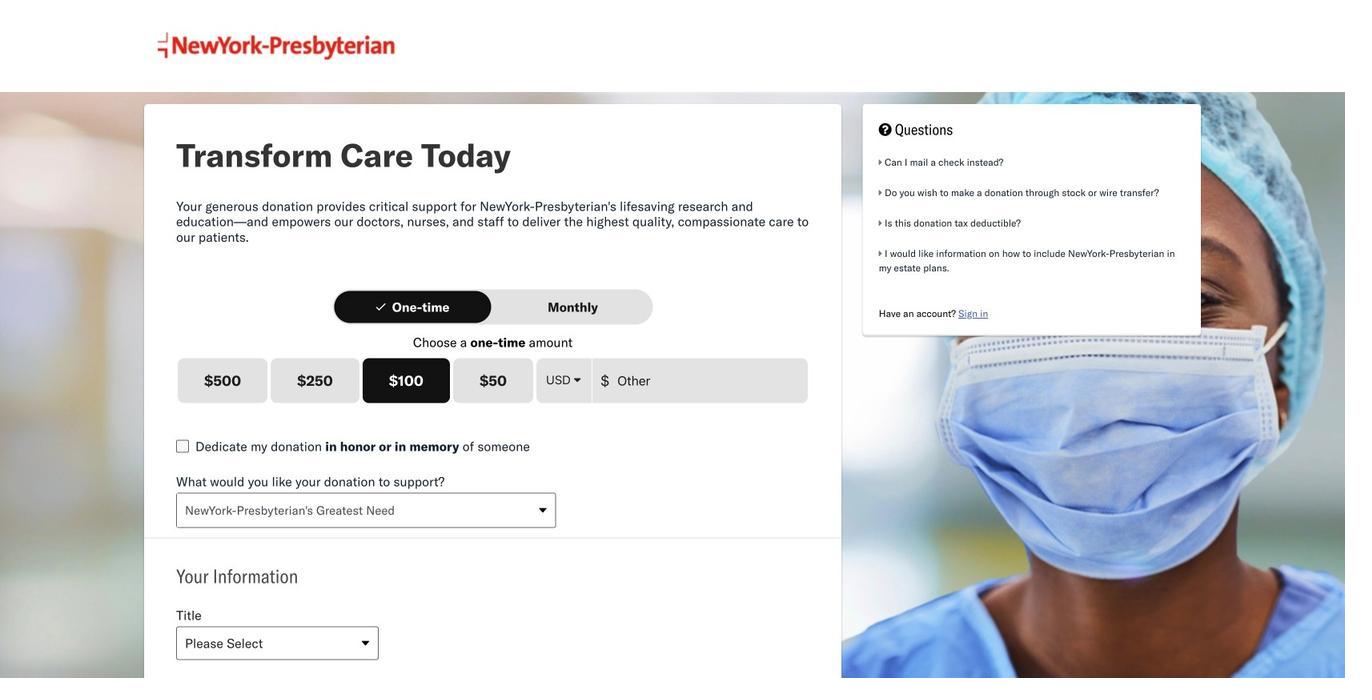 Task type: describe. For each thing, give the bounding box(es) containing it.
Program Designation text field
[[177, 494, 532, 527]]



Task type: locate. For each thing, give the bounding box(es) containing it.
None radio
[[392, 299, 450, 315], [178, 358, 268, 405], [271, 358, 359, 405], [453, 358, 533, 405], [537, 358, 808, 403], [392, 299, 450, 315], [178, 358, 268, 405], [271, 358, 359, 405], [453, 358, 533, 405]]

none radio caret down
[[537, 358, 808, 403]]

caret down image
[[574, 374, 581, 386]]

None radio
[[548, 299, 598, 315], [178, 358, 268, 405], [271, 358, 359, 405], [363, 358, 450, 405], [363, 358, 450, 405], [453, 358, 533, 405], [548, 299, 598, 315], [178, 358, 268, 405], [271, 358, 359, 405], [363, 358, 450, 405], [363, 358, 450, 405], [453, 358, 533, 405]]

custom region
[[0, 0, 1345, 92]]

select a donation frequency option group
[[333, 290, 653, 325]]

go to the newyork-presbyterian donation page image
[[156, 26, 396, 66]]

option group
[[176, 357, 810, 405]]

question circle image
[[879, 123, 892, 138]]

Dedicate my donation in honor or in memory of someone button
[[176, 431, 530, 463]]



